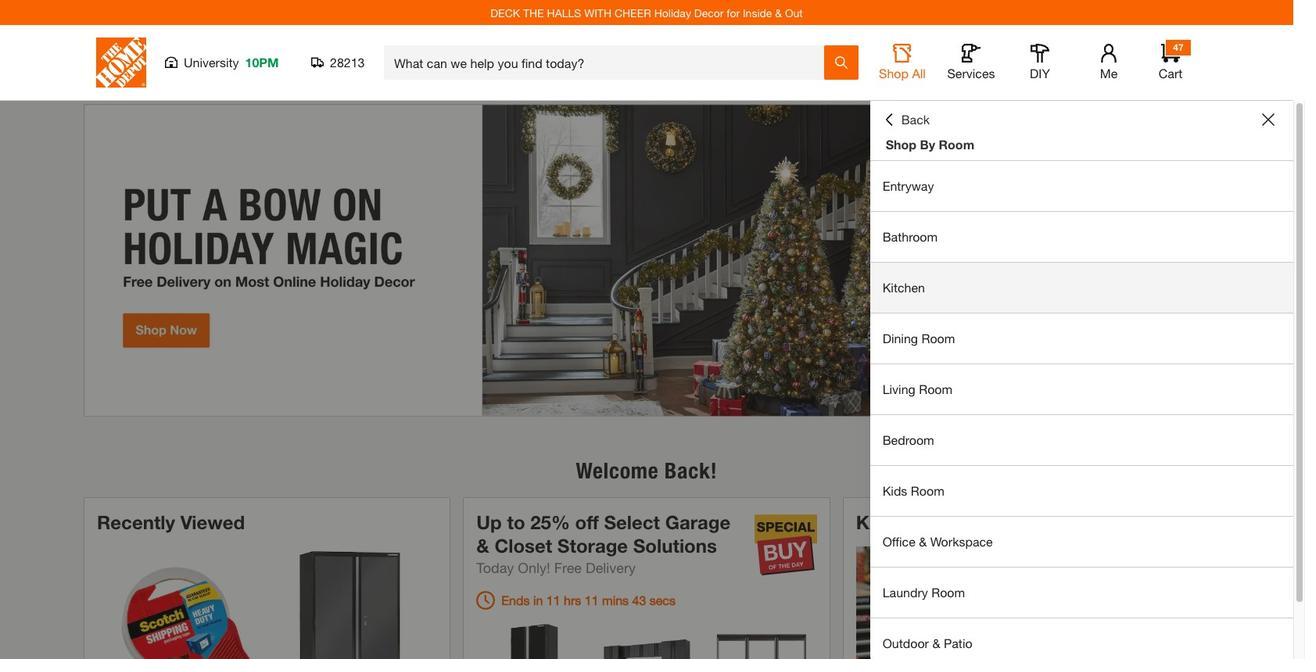Task type: locate. For each thing, give the bounding box(es) containing it.
dining room
[[883, 331, 956, 346]]

store
[[1116, 512, 1164, 534]]

in left store at right bottom
[[1094, 512, 1110, 534]]

1 vertical spatial in
[[534, 593, 543, 608]]

room
[[939, 137, 975, 152], [922, 331, 956, 346], [919, 382, 953, 397], [911, 484, 945, 498], [932, 585, 966, 600]]

11 left hrs
[[547, 593, 561, 608]]

1 horizontal spatial 11
[[585, 593, 599, 608]]

secs
[[650, 593, 676, 608]]

image for 30nov2023-hp-bau-mw44-45-hero2-holidaydecor image
[[84, 104, 1210, 417]]

laundry room link
[[871, 568, 1294, 618]]

0 horizontal spatial 11
[[547, 593, 561, 608]]

deck the halls with cheer holiday decor for inside & out
[[491, 6, 803, 19]]

room for living room
[[919, 382, 953, 397]]

all
[[913, 66, 926, 81]]

outdoor
[[883, 636, 929, 651]]

back right are
[[1044, 512, 1089, 534]]

shop all
[[880, 66, 926, 81]]

dining room link
[[871, 314, 1294, 364]]

back
[[902, 112, 930, 127], [1044, 512, 1089, 534]]

office & workspace
[[883, 534, 993, 549]]

shop inside button
[[880, 66, 909, 81]]

1.88 in. x 54.6 yds. heavy-duty shipping packaging tape with dispenser image
[[116, 550, 264, 660]]

11
[[547, 593, 561, 608], [585, 593, 599, 608]]

room right laundry
[[932, 585, 966, 600]]

& right office
[[919, 534, 927, 549]]

recently viewed
[[97, 512, 245, 534]]

0 horizontal spatial back
[[902, 112, 930, 127]]

hrs
[[564, 593, 582, 608]]

services
[[948, 66, 996, 81]]

deck the halls with cheer holiday decor for inside & out link
[[491, 6, 803, 19]]

are
[[1008, 512, 1038, 534]]

the home depot logo image
[[96, 38, 146, 88]]

1 vertical spatial kids
[[856, 512, 896, 534]]

kids room
[[883, 484, 945, 498]]

in
[[1094, 512, 1110, 534], [534, 593, 543, 608]]

room right dining
[[922, 331, 956, 346]]

closet
[[495, 535, 553, 557]]

11 right hrs
[[585, 593, 599, 608]]

back inside "button"
[[902, 112, 930, 127]]

university
[[184, 55, 239, 70]]

shop left all
[[880, 66, 909, 81]]

0 vertical spatial in
[[1094, 512, 1110, 534]]

room up 'workshops'
[[911, 484, 945, 498]]

deck
[[491, 6, 520, 19]]

shop down back "button"
[[886, 137, 917, 152]]

ends in 11 hrs 11 mins 43 secs
[[502, 593, 676, 608]]

storage
[[558, 535, 628, 557]]

cheer
[[615, 6, 652, 19]]

10pm
[[245, 55, 279, 70]]

& left out
[[776, 6, 782, 19]]

laundry
[[883, 585, 929, 600]]

garage cabinets & workbenches product image image
[[485, 623, 582, 660]]

bedroom
[[883, 433, 935, 448]]

room inside kids room link
[[911, 484, 945, 498]]

kids inside 'menu'
[[883, 484, 908, 498]]

outdoor & patio
[[883, 636, 973, 651]]

room for dining room
[[922, 331, 956, 346]]

room for kids room
[[911, 484, 945, 498]]

shop
[[880, 66, 909, 81], [886, 137, 917, 152]]

&
[[776, 6, 782, 19], [919, 534, 927, 549], [477, 535, 490, 557], [933, 636, 941, 651]]

kids workshops image
[[856, 547, 1197, 660]]

ends
[[502, 593, 530, 608]]

entryway link
[[871, 161, 1294, 211]]

shop by room
[[886, 137, 975, 152]]

room inside living room link
[[919, 382, 953, 397]]

room inside dining room link
[[922, 331, 956, 346]]

back button
[[883, 112, 930, 128]]

back up by
[[902, 112, 930, 127]]

& down up
[[477, 535, 490, 557]]

by
[[921, 137, 936, 152]]

shop for shop by room
[[886, 137, 917, 152]]

heavy gauge 3-shelf welded steel floor cabinet in black and gray (46 in w x 72 in. h x 24 in. d) image
[[277, 550, 425, 660]]

0 horizontal spatial in
[[534, 593, 543, 608]]

menu
[[871, 161, 1294, 660]]

free delivery
[[555, 560, 636, 577]]

1 vertical spatial shop
[[886, 137, 917, 152]]

shop for shop all
[[880, 66, 909, 81]]

office
[[883, 534, 916, 549]]

kids
[[883, 484, 908, 498], [856, 512, 896, 534]]

room right living
[[919, 382, 953, 397]]

& left patio
[[933, 636, 941, 651]]

0 vertical spatial kids
[[883, 484, 908, 498]]

0 vertical spatial shop
[[880, 66, 909, 81]]

room inside laundry room link
[[932, 585, 966, 600]]

kitchen
[[883, 280, 926, 295]]

1 vertical spatial back
[[1044, 512, 1089, 534]]

0 vertical spatial back
[[902, 112, 930, 127]]

living room
[[883, 382, 953, 397]]

off
[[576, 512, 599, 534]]

to
[[507, 512, 525, 534]]

drawer close image
[[1263, 113, 1275, 126]]

in right ends
[[534, 593, 543, 608]]



Task type: vqa. For each thing, say whether or not it's contained in the screenshot.
Days
no



Task type: describe. For each thing, give the bounding box(es) containing it.
special buy logo image
[[755, 514, 817, 577]]

solutions
[[634, 535, 717, 557]]

closet storage systems product image image
[[712, 623, 809, 660]]

patio
[[944, 636, 973, 651]]

me
[[1101, 66, 1118, 81]]

halls
[[547, 6, 582, 19]]

47
[[1174, 41, 1184, 53]]

room right by
[[939, 137, 975, 152]]

garage
[[666, 512, 731, 534]]

kids for kids room
[[883, 484, 908, 498]]

menu containing entryway
[[871, 161, 1294, 660]]

2 11 from the left
[[585, 593, 599, 608]]

diy button
[[1016, 44, 1066, 81]]

cart
[[1159, 66, 1183, 81]]

workspace
[[931, 534, 993, 549]]

feedback link image
[[1285, 264, 1306, 349]]

up
[[477, 512, 502, 534]]

office & workspace link
[[871, 517, 1294, 567]]

bedroom link
[[871, 415, 1294, 466]]

mins
[[602, 593, 629, 608]]

28213 button
[[311, 55, 365, 70]]

1 horizontal spatial in
[[1094, 512, 1110, 534]]

bathroom link
[[871, 212, 1294, 262]]

recently
[[97, 512, 175, 534]]

welcome
[[576, 458, 659, 484]]

living
[[883, 382, 916, 397]]

holiday
[[655, 6, 692, 19]]

1 horizontal spatial back
[[1044, 512, 1089, 534]]

garage storage systems & accessories product image image
[[599, 623, 696, 660]]

kids for kids workshops are back in store
[[856, 512, 896, 534]]

workshops
[[902, 512, 1003, 534]]

inside
[[743, 6, 773, 19]]

& inside "link"
[[933, 636, 941, 651]]

kids room link
[[871, 466, 1294, 516]]

dining
[[883, 331, 919, 346]]

out
[[786, 6, 803, 19]]

with
[[585, 6, 612, 19]]

living room link
[[871, 365, 1294, 415]]

kids workshops are back in store
[[856, 512, 1164, 534]]

shop all button
[[878, 44, 928, 81]]

me button
[[1084, 44, 1135, 81]]

the
[[523, 6, 544, 19]]

bathroom
[[883, 229, 938, 244]]

What can we help you find today? search field
[[394, 46, 824, 79]]

today only!
[[477, 560, 551, 577]]

28213
[[330, 55, 365, 70]]

43
[[633, 593, 647, 608]]

university 10pm
[[184, 55, 279, 70]]

& inside 'up to 25% off select garage & closet storage solutions today only! free delivery'
[[477, 535, 490, 557]]

diy
[[1031, 66, 1051, 81]]

kitchen link
[[871, 263, 1294, 313]]

up to 25% off select garage & closet storage solutions today only! free delivery
[[477, 512, 731, 577]]

room for laundry room
[[932, 585, 966, 600]]

decor
[[695, 6, 724, 19]]

entryway
[[883, 178, 935, 193]]

1 11 from the left
[[547, 593, 561, 608]]

select
[[604, 512, 660, 534]]

outdoor & patio link
[[871, 619, 1294, 660]]

25%
[[531, 512, 570, 534]]

viewed
[[180, 512, 245, 534]]

services button
[[947, 44, 997, 81]]

welcome back!
[[576, 458, 718, 484]]

laundry room
[[883, 585, 966, 600]]

back!
[[665, 458, 718, 484]]

for
[[727, 6, 740, 19]]



